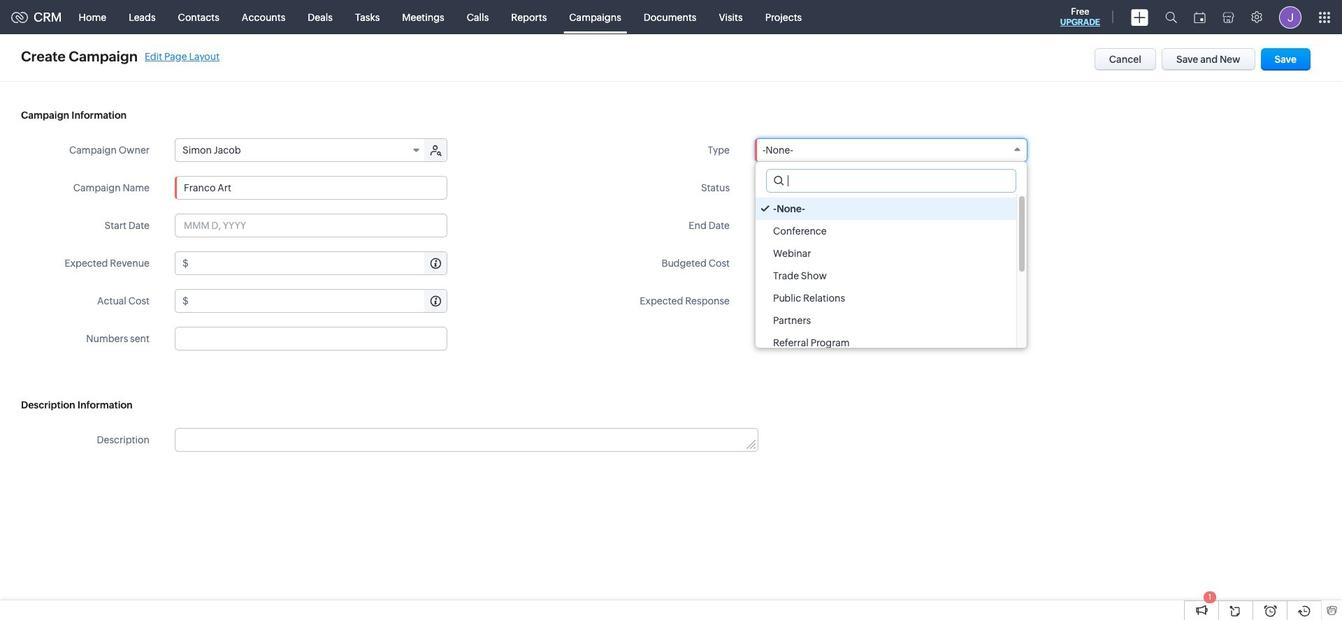 Task type: vqa. For each thing, say whether or not it's contained in the screenshot.
top Contact
no



Task type: locate. For each thing, give the bounding box(es) containing it.
4 option from the top
[[756, 265, 1016, 287]]

0 horizontal spatial mmm d, yyyy text field
[[175, 214, 447, 238]]

3 option from the top
[[756, 243, 1016, 265]]

MMM D, YYYY text field
[[175, 214, 447, 238], [755, 214, 1028, 238]]

create menu element
[[1123, 0, 1157, 34]]

7 option from the top
[[756, 332, 1016, 354]]

1 option from the top
[[756, 198, 1016, 220]]

6 option from the top
[[756, 310, 1016, 332]]

search image
[[1165, 11, 1177, 23]]

profile element
[[1271, 0, 1310, 34]]

list box
[[756, 194, 1027, 354]]

create menu image
[[1131, 9, 1149, 26]]

1 horizontal spatial mmm d, yyyy text field
[[755, 214, 1028, 238]]

logo image
[[11, 12, 28, 23]]

None field
[[755, 138, 1028, 162], [175, 139, 426, 161], [755, 138, 1028, 162], [175, 139, 426, 161]]

option
[[756, 198, 1016, 220], [756, 220, 1016, 243], [756, 243, 1016, 265], [756, 265, 1016, 287], [756, 287, 1016, 310], [756, 310, 1016, 332], [756, 332, 1016, 354]]

None text field
[[175, 176, 447, 200], [771, 252, 1027, 275], [191, 290, 447, 312], [175, 327, 447, 351], [175, 429, 758, 452], [175, 176, 447, 200], [771, 252, 1027, 275], [191, 290, 447, 312], [175, 327, 447, 351], [175, 429, 758, 452]]

None text field
[[767, 170, 1016, 192], [191, 252, 447, 275], [755, 289, 1028, 313], [767, 170, 1016, 192], [191, 252, 447, 275], [755, 289, 1028, 313]]



Task type: describe. For each thing, give the bounding box(es) containing it.
search element
[[1157, 0, 1186, 34]]

profile image
[[1279, 6, 1302, 28]]

1 mmm d, yyyy text field from the left
[[175, 214, 447, 238]]

5 option from the top
[[756, 287, 1016, 310]]

calendar image
[[1194, 12, 1206, 23]]

2 mmm d, yyyy text field from the left
[[755, 214, 1028, 238]]

2 option from the top
[[756, 220, 1016, 243]]



